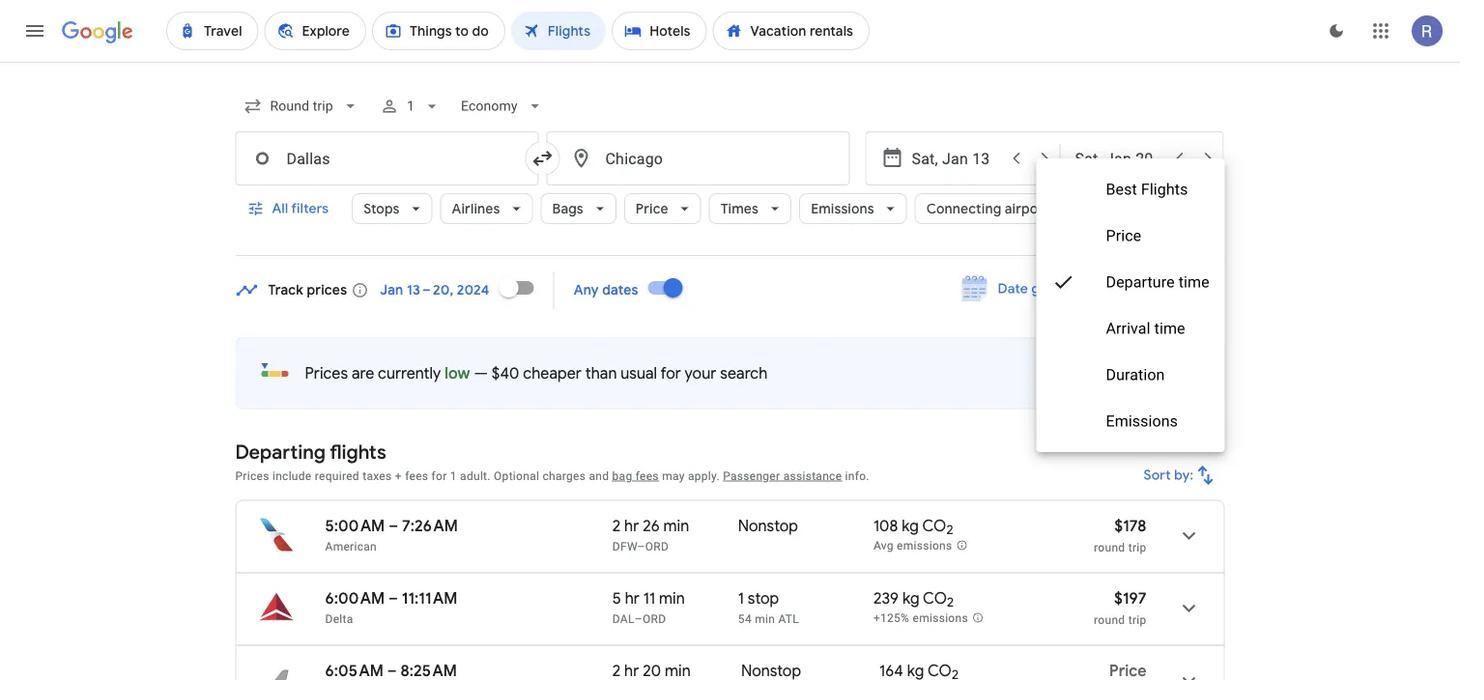 Task type: locate. For each thing, give the bounding box(es) containing it.
min right 26
[[664, 516, 690, 536]]

– left 11:11 am
[[389, 589, 398, 609]]

hr left 26
[[625, 516, 639, 536]]

prices left are
[[305, 364, 348, 384]]

for left adult. at bottom
[[432, 469, 447, 483]]

taxes
[[363, 469, 392, 483]]

min right "11"
[[659, 589, 685, 609]]

include
[[273, 469, 312, 483]]

11:11 am
[[402, 589, 458, 609]]

min right 54
[[755, 612, 775, 626]]

prices for prices include required taxes + fees for 1 adult. optional charges and bag fees may apply. passenger assistance
[[235, 469, 269, 483]]

1 fees from the left
[[405, 469, 428, 483]]

2 inside 2 hr 26 min dfw – ord
[[613, 516, 621, 536]]

2 kg from the top
[[903, 589, 920, 609]]

0 vertical spatial 1
[[407, 98, 415, 114]]

hr for 5
[[625, 589, 640, 609]]

emissions
[[897, 540, 953, 553], [913, 612, 969, 626]]

1 kg from the top
[[902, 516, 919, 536]]

1 vertical spatial trip
[[1129, 613, 1147, 627]]

required
[[315, 469, 360, 483]]

best
[[1106, 180, 1137, 199]]

1 round from the top
[[1094, 541, 1126, 554]]

–
[[389, 516, 398, 536], [638, 540, 645, 553], [389, 589, 398, 609], [635, 612, 643, 626]]

search
[[720, 364, 768, 384]]

2 up avg emissions
[[947, 522, 954, 539]]

trip inside $178 round trip
[[1129, 541, 1147, 554]]

emissions for 108
[[897, 540, 953, 553]]

0 vertical spatial nonstop flight. element
[[738, 516, 798, 539]]

0 vertical spatial emissions
[[897, 540, 953, 553]]

bag fees button
[[612, 469, 659, 483]]

any dates
[[574, 282, 639, 299]]

2 hr from the top
[[625, 589, 640, 609]]

history
[[1117, 366, 1162, 384]]

nonstop flight. element for flight details. leaves dallas/fort worth international airport at 5:00 am on saturday, january 13 and arrives at o'hare international airport at 7:26 am on saturday, january 13. icon
[[738, 516, 798, 539]]

1 horizontal spatial prices
[[305, 364, 348, 384]]

atl
[[779, 612, 799, 626]]

time for arrival time
[[1155, 319, 1186, 338]]

flight details. leaves dallas love field at 6:00 am on saturday, january 13 and arrives at o'hare international airport at 11:11 am on saturday, january 13. image
[[1166, 585, 1213, 632]]

1 vertical spatial nonstop flight. element
[[741, 662, 801, 681]]

leaves dallas/fort worth international airport at 5:00 am on saturday, january 13 and arrives at o'hare international airport at 7:26 am on saturday, january 13. element
[[325, 516, 458, 536]]

– inside 2 hr 26 min dfw – ord
[[638, 540, 645, 553]]

1 hr from the top
[[625, 516, 639, 536]]

american
[[325, 540, 377, 553]]

239 kg co 2
[[874, 589, 954, 611]]

airlines
[[452, 200, 500, 218]]

round
[[1094, 541, 1126, 554], [1094, 613, 1126, 627]]

– down 26
[[638, 540, 645, 553]]

assistance
[[784, 469, 842, 483]]

hr right 5
[[625, 589, 640, 609]]

1 stop 54 min atl
[[738, 589, 799, 626]]

1 vertical spatial co
[[923, 589, 947, 609]]

hr
[[625, 516, 639, 536], [625, 589, 640, 609]]

1 vertical spatial min
[[659, 589, 685, 609]]

trip inside $197 round trip
[[1129, 613, 1147, 627]]

dates
[[602, 282, 639, 299]]

0 horizontal spatial 1
[[407, 98, 415, 114]]

2 inside "108 kg co 2"
[[947, 522, 954, 539]]

leaves dallas love field at 6:00 am on saturday, january 13 and arrives at o'hare international airport at 11:11 am on saturday, january 13. element
[[325, 589, 458, 609]]

for left "your"
[[661, 364, 681, 384]]

$178 round trip
[[1094, 516, 1147, 554]]

kg inside 239 kg co 2
[[903, 589, 920, 609]]

None search field
[[235, 83, 1225, 256]]

filters
[[291, 200, 329, 218]]

2 up dfw
[[613, 516, 621, 536]]

total duration 5 hr 11 min. element
[[613, 589, 738, 611]]

ord inside the 5 hr 11 min dal – ord
[[643, 612, 666, 626]]

nonstop flight. element for flight details. leaves dallas love field at 6:05 am on saturday, january 13 and arrives at o'hare international airport at 8:25 am on saturday, january 13. icon
[[741, 662, 801, 681]]

nonstop flight. element containing nonstop
[[738, 516, 798, 539]]

and
[[589, 469, 609, 483]]

1 inside 1 stop 54 min atl
[[738, 589, 744, 609]]

duration down arrival
[[1106, 366, 1165, 384]]

178 US dollars text field
[[1115, 516, 1147, 536]]

emissions right the times popup button
[[811, 200, 874, 218]]

none search field containing all filters
[[235, 83, 1225, 256]]

departing flights main content
[[235, 159, 1225, 681]]

1 horizontal spatial 1
[[450, 469, 457, 483]]

$197 round trip
[[1094, 589, 1147, 627]]

0 horizontal spatial prices
[[235, 469, 269, 483]]

5:00 am
[[325, 516, 385, 536]]

prices include required taxes + fees for 1 adult. optional charges and bag fees may apply. passenger assistance
[[235, 469, 842, 483]]

1 vertical spatial round
[[1094, 613, 1126, 627]]

trip down the $197 text box
[[1129, 613, 1147, 627]]

time down price graph
[[1155, 319, 1186, 338]]

min inside 2 hr 26 min dfw – ord
[[664, 516, 690, 536]]

emissions down 239 kg co 2
[[913, 612, 969, 626]]

jan 13 – 20, 2024
[[380, 282, 490, 299]]

0 horizontal spatial emissions
[[811, 200, 874, 218]]

Departure time: 6:05 AM. text field
[[325, 661, 384, 681]]

1 vertical spatial prices
[[235, 469, 269, 483]]

ord
[[645, 540, 669, 553], [643, 612, 666, 626]]

1 vertical spatial emissions
[[913, 612, 969, 626]]

0 vertical spatial round
[[1094, 541, 1126, 554]]

loading results progress bar
[[0, 62, 1461, 66]]

kg inside "108 kg co 2"
[[902, 516, 919, 536]]

track prices
[[268, 282, 347, 299]]

ord down "11"
[[643, 612, 666, 626]]

any
[[574, 282, 599, 299]]

0 vertical spatial duration
[[1109, 200, 1164, 218]]

1 vertical spatial hr
[[625, 589, 640, 609]]

1 for 1
[[407, 98, 415, 114]]

0 vertical spatial min
[[664, 516, 690, 536]]

stops button
[[352, 186, 433, 232]]

round for $178
[[1094, 541, 1126, 554]]

0 vertical spatial time
[[1179, 273, 1210, 291]]

1 horizontal spatial for
[[661, 364, 681, 384]]

prices for prices are currently low — $40 cheaper than usual for your search
[[305, 364, 348, 384]]

0 horizontal spatial fees
[[405, 469, 428, 483]]

0 vertical spatial kg
[[902, 516, 919, 536]]

6:00 am – 11:11 am delta
[[325, 589, 458, 626]]

hr for 2
[[625, 516, 639, 536]]

1 horizontal spatial fees
[[636, 469, 659, 483]]

7:26 am
[[402, 516, 458, 536]]

bags button
[[541, 186, 617, 232]]

trip for $178
[[1129, 541, 1147, 554]]

min inside the 5 hr 11 min dal – ord
[[659, 589, 685, 609]]

swap origin and destination. image
[[531, 147, 554, 170]]

ord inside 2 hr 26 min dfw – ord
[[645, 540, 669, 553]]

round down $178
[[1094, 541, 1126, 554]]

departure time
[[1106, 273, 1210, 291]]

– inside 5:00 am – 7:26 am american
[[389, 516, 398, 536]]

prices down the 'departing' at the bottom
[[235, 469, 269, 483]]

date grid
[[998, 280, 1058, 298]]

nonstop flight. element down atl
[[741, 662, 801, 681]]

round inside $197 round trip
[[1094, 613, 1126, 627]]

2 up the +125% emissions
[[947, 595, 954, 611]]

dfw
[[613, 540, 638, 553]]

best flights
[[1106, 180, 1188, 199]]

time for departure time
[[1179, 273, 1210, 291]]

2 vertical spatial price
[[1132, 280, 1165, 298]]

times
[[721, 200, 759, 218]]

1 inside popup button
[[407, 98, 415, 114]]

hr inside the 5 hr 11 min dal – ord
[[625, 589, 640, 609]]

5:00 am – 7:26 am american
[[325, 516, 458, 553]]

1 vertical spatial ord
[[643, 612, 666, 626]]

delta
[[325, 612, 353, 626]]

low
[[445, 364, 470, 384]]

co inside 239 kg co 2
[[923, 589, 947, 609]]

price
[[636, 200, 669, 218], [1106, 227, 1142, 245], [1132, 280, 1165, 298]]

min inside 1 stop 54 min atl
[[755, 612, 775, 626]]

1 vertical spatial time
[[1155, 319, 1186, 338]]

avg emissions
[[874, 540, 953, 553]]

arrival
[[1106, 319, 1151, 338]]

5
[[613, 589, 621, 609]]

Arrival time: 11:11 AM. text field
[[402, 589, 458, 609]]

1 vertical spatial emissions
[[1106, 412, 1178, 431]]

0 vertical spatial price
[[636, 200, 669, 218]]

round down the $197 text box
[[1094, 613, 1126, 627]]

departing flights
[[235, 440, 386, 464]]

emissions
[[811, 200, 874, 218], [1106, 412, 1178, 431]]

round inside $178 round trip
[[1094, 541, 1126, 554]]

departure time radio item
[[1037, 259, 1225, 305]]

co up the +125% emissions
[[923, 589, 947, 609]]

1
[[407, 98, 415, 114], [450, 469, 457, 483], [738, 589, 744, 609]]

0 vertical spatial emissions
[[811, 200, 874, 218]]

bag
[[612, 469, 633, 483]]

0 vertical spatial for
[[661, 364, 681, 384]]

trip for $197
[[1129, 613, 1147, 627]]

nonstop flight. element down passenger assistance button in the bottom of the page
[[738, 516, 798, 539]]

time inside radio item
[[1179, 273, 1210, 291]]

1 stop flight. element
[[738, 589, 779, 611]]

0 vertical spatial hr
[[625, 516, 639, 536]]

– down total duration 5 hr 11 min. 'element'
[[635, 612, 643, 626]]

2 vertical spatial 1
[[738, 589, 744, 609]]

price inside button
[[1132, 280, 1165, 298]]

emissions down history
[[1106, 412, 1178, 431]]

2 vertical spatial min
[[755, 612, 775, 626]]

– left 7:26 am 'text field' at the bottom left of page
[[389, 516, 398, 536]]

1 trip from the top
[[1129, 541, 1147, 554]]

emissions down "108 kg co 2"
[[897, 540, 953, 553]]

None field
[[235, 89, 368, 124], [453, 89, 552, 124], [235, 89, 368, 124], [453, 89, 552, 124]]

– inside the 5 hr 11 min dal – ord
[[635, 612, 643, 626]]

date grid button
[[948, 272, 1073, 306]]

trip down $178
[[1129, 541, 1147, 554]]

currently
[[378, 364, 441, 384]]

kg up the +125% emissions
[[903, 589, 920, 609]]

round for $197
[[1094, 613, 1126, 627]]

1 vertical spatial price
[[1106, 227, 1142, 245]]

all filters button
[[235, 186, 344, 232]]

13 – 20,
[[407, 282, 454, 299]]

hr inside 2 hr 26 min dfw – ord
[[625, 516, 639, 536]]

1 vertical spatial duration
[[1106, 366, 1165, 384]]

fees right bag
[[636, 469, 659, 483]]

co inside "108 kg co 2"
[[923, 516, 947, 536]]

min
[[664, 516, 690, 536], [659, 589, 685, 609], [755, 612, 775, 626]]

2 fees from the left
[[636, 469, 659, 483]]

108 kg co 2
[[874, 516, 954, 539]]

1 vertical spatial kg
[[903, 589, 920, 609]]

26
[[643, 516, 660, 536]]

duration down best flights
[[1109, 200, 1164, 218]]

trip
[[1129, 541, 1147, 554], [1129, 613, 1147, 627]]

jan
[[380, 282, 404, 299]]

kg up avg emissions
[[902, 516, 919, 536]]

2 horizontal spatial 1
[[738, 589, 744, 609]]

None text field
[[235, 131, 539, 186], [547, 131, 850, 186], [235, 131, 539, 186], [547, 131, 850, 186]]

find the best price region
[[235, 265, 1225, 322]]

main menu image
[[23, 19, 46, 43]]

0 vertical spatial co
[[923, 516, 947, 536]]

nonstop flight. element
[[738, 516, 798, 539], [741, 662, 801, 681]]

passenger assistance button
[[723, 469, 842, 483]]

time right departure
[[1179, 273, 1210, 291]]

1 vertical spatial for
[[432, 469, 447, 483]]

0 vertical spatial trip
[[1129, 541, 1147, 554]]

2 round from the top
[[1094, 613, 1126, 627]]

—
[[474, 364, 488, 384]]

Departure time: 5:00 AM. text field
[[325, 516, 385, 536]]

co up avg emissions
[[923, 516, 947, 536]]

1 horizontal spatial emissions
[[1106, 412, 1178, 431]]

ord down 26
[[645, 540, 669, 553]]

price graph
[[1132, 280, 1206, 298]]

total duration 2 hr 20 min. element
[[613, 662, 741, 681]]

2 inside 239 kg co 2
[[947, 595, 954, 611]]

time
[[1179, 273, 1210, 291], [1155, 319, 1186, 338]]

0 vertical spatial prices
[[305, 364, 348, 384]]

2 trip from the top
[[1129, 613, 1147, 627]]

0 vertical spatial ord
[[645, 540, 669, 553]]

fees right +
[[405, 469, 428, 483]]



Task type: vqa. For each thing, say whether or not it's contained in the screenshot.
Things
no



Task type: describe. For each thing, give the bounding box(es) containing it.
price
[[1080, 366, 1114, 384]]

view price history
[[1046, 366, 1162, 384]]

flight details. leaves dallas love field at 6:05 am on saturday, january 13 and arrives at o'hare international airport at 8:25 am on saturday, january 13. image
[[1166, 658, 1213, 681]]

learn more about tracked prices image
[[351, 282, 369, 299]]

co for 239
[[923, 589, 947, 609]]

min for 5 hr 11 min
[[659, 589, 685, 609]]

– inside 6:00 am – 11:11 am delta
[[389, 589, 398, 609]]

bags
[[553, 200, 584, 218]]

sort by:
[[1144, 467, 1194, 484]]

+125% emissions
[[874, 612, 969, 626]]

108
[[874, 516, 898, 536]]

emissions button
[[800, 186, 907, 232]]

duration button
[[1097, 193, 1197, 224]]

2024
[[457, 282, 490, 299]]

your
[[685, 364, 717, 384]]

nonstop
[[738, 516, 798, 536]]

connecting
[[927, 200, 1002, 218]]

flights
[[330, 440, 386, 464]]

prices
[[307, 282, 347, 299]]

track
[[268, 282, 304, 299]]

sort
[[1144, 467, 1172, 484]]

co for 108
[[923, 516, 947, 536]]

+
[[395, 469, 402, 483]]

all
[[272, 200, 288, 218]]

optional
[[494, 469, 540, 483]]

connecting airports button
[[915, 186, 1089, 232]]

by:
[[1175, 467, 1194, 484]]

emissions for 239
[[913, 612, 969, 626]]

departure
[[1106, 273, 1175, 291]]

197 US dollars text field
[[1114, 589, 1147, 609]]

airlines button
[[440, 186, 533, 232]]

connecting airports
[[927, 200, 1056, 218]]

ord for 11
[[643, 612, 666, 626]]

11
[[644, 589, 656, 609]]

dal
[[613, 612, 635, 626]]

graph
[[1168, 280, 1206, 298]]

date
[[998, 280, 1029, 298]]

5 hr 11 min dal – ord
[[613, 589, 685, 626]]

flight details. leaves dallas/fort worth international airport at 5:00 am on saturday, january 13 and arrives at o'hare international airport at 7:26 am on saturday, january 13. image
[[1166, 513, 1213, 559]]

min for 2 hr 26 min
[[664, 516, 690, 536]]

price inside popup button
[[636, 200, 669, 218]]

passenger
[[723, 469, 780, 483]]

$197
[[1114, 589, 1147, 609]]

0 horizontal spatial for
[[432, 469, 447, 483]]

view
[[1046, 366, 1077, 384]]

total duration 2 hr 26 min. element
[[613, 516, 738, 539]]

charges
[[543, 469, 586, 483]]

Arrival time: 8:25 AM. text field
[[401, 661, 457, 681]]

price button
[[624, 186, 702, 232]]

departing
[[235, 440, 326, 464]]

stops
[[364, 200, 400, 218]]

select your sort order. menu
[[1037, 159, 1225, 452]]

leaves dallas love field at 6:05 am on saturday, january 13 and arrives at o'hare international airport at 8:25 am on saturday, january 13. element
[[325, 661, 457, 681]]

layover (1 of 1) is a 54 min layover at hartsfield-jackson atlanta international airport in atlanta. element
[[738, 611, 864, 627]]

price graph button
[[1082, 272, 1221, 306]]

2 for 239
[[947, 595, 954, 611]]

$178
[[1115, 516, 1147, 536]]

all filters
[[272, 200, 329, 218]]

duration inside select your sort order. menu
[[1106, 366, 1165, 384]]

apply.
[[688, 469, 720, 483]]

+125%
[[874, 612, 910, 626]]

may
[[662, 469, 685, 483]]

than
[[586, 364, 617, 384]]

avg
[[874, 540, 894, 553]]

Departure time: 6:00 AM. text field
[[325, 589, 385, 609]]

duration inside popup button
[[1109, 200, 1164, 218]]

times button
[[709, 186, 792, 232]]

Return text field
[[1075, 132, 1164, 185]]

kg for 239
[[903, 589, 920, 609]]

kg for 108
[[902, 516, 919, 536]]

1 button
[[372, 83, 449, 130]]

1 vertical spatial 1
[[450, 469, 457, 483]]

arrival time
[[1106, 319, 1186, 338]]

1 for 1 stop 54 min atl
[[738, 589, 744, 609]]

Arrival time: 7:26 AM. text field
[[402, 516, 458, 536]]

emissions inside 'popup button'
[[811, 200, 874, 218]]

stop
[[748, 589, 779, 609]]

2 for 108
[[947, 522, 954, 539]]

239
[[874, 589, 899, 609]]

$40
[[492, 364, 520, 384]]

Departure text field
[[912, 132, 1001, 185]]

adult.
[[460, 469, 491, 483]]

are
[[352, 364, 374, 384]]

emissions inside select your sort order. menu
[[1106, 412, 1178, 431]]

ord for 26
[[645, 540, 669, 553]]

price inside select your sort order. menu
[[1106, 227, 1142, 245]]

airports
[[1005, 200, 1056, 218]]

6:00 am
[[325, 589, 385, 609]]

prices are currently low — $40 cheaper than usual for your search
[[305, 364, 768, 384]]

flights
[[1141, 180, 1188, 199]]

usual
[[621, 364, 657, 384]]

cheaper
[[523, 364, 582, 384]]

sort by: button
[[1137, 452, 1225, 499]]

grid
[[1032, 280, 1058, 298]]

min for 1 stop
[[755, 612, 775, 626]]

change appearance image
[[1314, 8, 1360, 54]]



